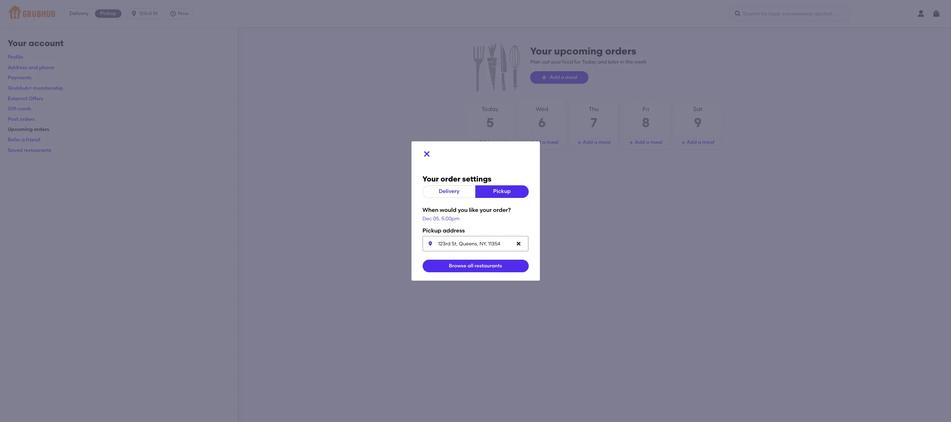 Task type: locate. For each thing, give the bounding box(es) containing it.
restaurants down friend
[[24, 147, 51, 153]]

1 vertical spatial pickup button
[[475, 185, 529, 198]]

1 vertical spatial orders
[[20, 116, 35, 122]]

1 horizontal spatial and
[[598, 59, 607, 65]]

5
[[486, 115, 494, 130]]

main navigation navigation
[[0, 0, 951, 27]]

1 vertical spatial pickup
[[493, 188, 511, 194]]

123rd st
[[139, 10, 158, 16]]

add a meal button down food
[[530, 71, 589, 84]]

5:00pm
[[441, 216, 460, 222]]

and
[[598, 59, 607, 65], [28, 65, 38, 70]]

st
[[153, 10, 158, 16]]

0 horizontal spatial and
[[28, 65, 38, 70]]

today right 'for'
[[582, 59, 596, 65]]

add a meal for 8
[[635, 139, 663, 145]]

add a meal button down 7
[[570, 136, 618, 149]]

your
[[551, 59, 561, 65], [480, 207, 492, 213]]

add a meal down '5'
[[479, 139, 507, 145]]

6
[[538, 115, 546, 130]]

profile link
[[8, 54, 23, 60]]

2 vertical spatial orders
[[34, 126, 49, 132]]

add a meal button down 9
[[674, 136, 722, 149]]

week
[[635, 59, 647, 65]]

and left phone
[[28, 65, 38, 70]]

upcoming orders link
[[8, 126, 49, 132]]

svg image inside "now" button
[[170, 10, 177, 17]]

add a meal button down 6
[[518, 136, 566, 149]]

0 vertical spatial orders
[[605, 45, 636, 57]]

your up out
[[530, 45, 552, 57]]

add a meal button for 9
[[674, 136, 722, 149]]

0 vertical spatial delivery
[[69, 10, 89, 16]]

2 horizontal spatial svg image
[[681, 141, 685, 145]]

external offers
[[8, 96, 43, 101]]

0 horizontal spatial your
[[8, 38, 26, 48]]

svg image for add a meal
[[681, 141, 685, 145]]

today
[[582, 59, 596, 65], [482, 106, 498, 112]]

0 horizontal spatial pickup button
[[94, 8, 123, 19]]

later
[[608, 59, 619, 65]]

add a meal button for 6
[[518, 136, 566, 149]]

0 vertical spatial pickup
[[100, 10, 116, 16]]

refer
[[8, 137, 20, 143]]

1 vertical spatial restaurants
[[475, 263, 502, 269]]

orders up in
[[605, 45, 636, 57]]

pickup
[[100, 10, 116, 16], [493, 188, 511, 194]]

0 vertical spatial your
[[551, 59, 561, 65]]

1 vertical spatial delivery
[[439, 188, 460, 194]]

fri 8
[[642, 106, 650, 130]]

meal for 6
[[547, 139, 559, 145]]

a for 7
[[594, 139, 597, 145]]

add a meal down 8
[[635, 139, 663, 145]]

add a meal
[[550, 74, 577, 80], [479, 139, 507, 145], [531, 139, 559, 145], [583, 139, 611, 145], [635, 139, 663, 145], [687, 139, 715, 145]]

9
[[694, 115, 702, 130]]

food
[[562, 59, 573, 65]]

a down 8
[[646, 139, 649, 145]]

your for order
[[423, 175, 439, 183]]

1 vertical spatial delivery button
[[423, 185, 476, 198]]

delivery button
[[64, 8, 94, 19], [423, 185, 476, 198]]

1 horizontal spatial restaurants
[[475, 263, 502, 269]]

your inside your upcoming orders plan out your food for today and later in the week
[[530, 45, 552, 57]]

pickup
[[423, 227, 441, 234]]

Search Address search field
[[423, 236, 528, 251]]

refer a friend
[[8, 137, 40, 143]]

add a meal down 7
[[583, 139, 611, 145]]

a for 5
[[490, 139, 494, 145]]

meal
[[565, 74, 577, 80], [495, 139, 507, 145], [547, 139, 559, 145], [599, 139, 611, 145], [651, 139, 663, 145], [702, 139, 715, 145]]

orders inside your upcoming orders plan out your food for today and later in the week
[[605, 45, 636, 57]]

svg image inside add a meal button
[[681, 141, 685, 145]]

add a meal button for 8
[[622, 136, 670, 149]]

when would you like your order? dec 05, 5:00pm
[[423, 207, 511, 222]]

offers
[[29, 96, 43, 101]]

2 vertical spatial svg image
[[427, 241, 433, 247]]

0 horizontal spatial restaurants
[[24, 147, 51, 153]]

thu
[[589, 106, 599, 112]]

svg image
[[170, 10, 177, 17], [681, 141, 685, 145], [427, 241, 433, 247]]

your left order
[[423, 175, 439, 183]]

orders
[[605, 45, 636, 57], [20, 116, 35, 122], [34, 126, 49, 132]]

0 horizontal spatial svg image
[[170, 10, 177, 17]]

1 horizontal spatial your
[[423, 175, 439, 183]]

0 vertical spatial svg image
[[170, 10, 177, 17]]

add a meal button down '5'
[[466, 136, 514, 149]]

a for 9
[[698, 139, 701, 145]]

svg image inside 123rd st button
[[131, 10, 138, 17]]

add a meal button down 8
[[622, 136, 670, 149]]

and left 'later'
[[598, 59, 607, 65]]

0 vertical spatial today
[[582, 59, 596, 65]]

2 horizontal spatial your
[[530, 45, 552, 57]]

order?
[[493, 207, 511, 213]]

dec
[[423, 216, 432, 222]]

1 horizontal spatial delivery button
[[423, 185, 476, 198]]

1 horizontal spatial today
[[582, 59, 596, 65]]

your for upcoming
[[530, 45, 552, 57]]

0 horizontal spatial your
[[480, 207, 492, 213]]

0 vertical spatial pickup button
[[94, 8, 123, 19]]

add a meal down 9
[[687, 139, 715, 145]]

123rd
[[139, 10, 152, 16]]

1 vertical spatial svg image
[[681, 141, 685, 145]]

for
[[574, 59, 581, 65]]

0 horizontal spatial today
[[482, 106, 498, 112]]

wed
[[536, 106, 548, 112]]

address
[[443, 227, 465, 234]]

past orders link
[[8, 116, 35, 122]]

0 horizontal spatial delivery button
[[64, 8, 94, 19]]

0 horizontal spatial pickup
[[100, 10, 116, 16]]

today up '5'
[[482, 106, 498, 112]]

0 horizontal spatial delivery
[[69, 10, 89, 16]]

pickup button
[[94, 8, 123, 19], [475, 185, 529, 198]]

orders up friend
[[34, 126, 49, 132]]

a down '5'
[[490, 139, 494, 145]]

delivery inside main navigation navigation
[[69, 10, 89, 16]]

your right out
[[551, 59, 561, 65]]

a down 7
[[594, 139, 597, 145]]

1 vertical spatial your
[[480, 207, 492, 213]]

a down 6
[[542, 139, 545, 145]]

add a meal down 6
[[531, 139, 559, 145]]

payments link
[[8, 75, 32, 81]]

meal for 7
[[599, 139, 611, 145]]

today 5
[[482, 106, 498, 130]]

restaurants
[[24, 147, 51, 153], [475, 263, 502, 269]]

your for account
[[8, 38, 26, 48]]

add a meal button
[[530, 71, 589, 84], [466, 136, 514, 149], [518, 136, 566, 149], [570, 136, 618, 149], [622, 136, 670, 149], [674, 136, 722, 149]]

1 horizontal spatial pickup button
[[475, 185, 529, 198]]

all
[[468, 263, 473, 269]]

like
[[469, 207, 478, 213]]

friend
[[26, 137, 40, 143]]

123rd st button
[[126, 8, 165, 19]]

1 horizontal spatial pickup
[[493, 188, 511, 194]]

a down 9
[[698, 139, 701, 145]]

delivery button for rightmost pickup button
[[423, 185, 476, 198]]

orders for past orders
[[20, 116, 35, 122]]

your account
[[8, 38, 64, 48]]

thu 7
[[589, 106, 599, 130]]

your right like
[[480, 207, 492, 213]]

phone
[[39, 65, 54, 70]]

1 horizontal spatial your
[[551, 59, 561, 65]]

pickup inside main navigation navigation
[[100, 10, 116, 16]]

restaurants right all
[[475, 263, 502, 269]]

gift
[[8, 106, 17, 112]]

add a meal down food
[[550, 74, 577, 80]]

your inside your upcoming orders plan out your food for today and later in the week
[[551, 59, 561, 65]]

a
[[561, 74, 564, 80], [22, 137, 25, 143], [490, 139, 494, 145], [542, 139, 545, 145], [594, 139, 597, 145], [646, 139, 649, 145], [698, 139, 701, 145]]

1 horizontal spatial svg image
[[427, 241, 433, 247]]

add a meal for 5
[[479, 139, 507, 145]]

add a meal for 9
[[687, 139, 715, 145]]

orders up upcoming orders link
[[20, 116, 35, 122]]

0 vertical spatial delivery button
[[64, 8, 94, 19]]

the
[[626, 59, 633, 65]]

delivery
[[69, 10, 89, 16], [439, 188, 460, 194]]

your
[[8, 38, 26, 48], [530, 45, 552, 57], [423, 175, 439, 183]]

saved restaurants link
[[8, 147, 51, 153]]

order
[[441, 175, 460, 183]]

gift cards link
[[8, 106, 31, 112]]

your up profile
[[8, 38, 26, 48]]

add
[[550, 74, 560, 80], [479, 139, 489, 145], [531, 139, 541, 145], [583, 139, 593, 145], [635, 139, 645, 145], [687, 139, 697, 145]]

upcoming
[[554, 45, 603, 57]]

a down food
[[561, 74, 564, 80]]

a for 8
[[646, 139, 649, 145]]

1 horizontal spatial delivery
[[439, 188, 460, 194]]

your inside when would you like your order? dec 05, 5:00pm
[[480, 207, 492, 213]]

svg image
[[932, 9, 941, 18], [131, 10, 138, 17], [735, 10, 742, 17], [541, 75, 547, 80], [473, 141, 478, 145], [525, 141, 530, 145], [577, 141, 582, 145], [629, 141, 634, 145], [423, 150, 431, 158], [516, 241, 521, 247]]



Task type: vqa. For each thing, say whether or not it's contained in the screenshot.
Turkey
no



Task type: describe. For each thing, give the bounding box(es) containing it.
and inside your upcoming orders plan out your food for today and later in the week
[[598, 59, 607, 65]]

profile
[[8, 54, 23, 60]]

saved restaurants
[[8, 147, 51, 153]]

a right refer
[[22, 137, 25, 143]]

settings
[[462, 175, 492, 183]]

today inside your upcoming orders plan out your food for today and later in the week
[[582, 59, 596, 65]]

browse
[[449, 263, 466, 269]]

external
[[8, 96, 27, 101]]

in
[[620, 59, 624, 65]]

add a meal button for 7
[[570, 136, 618, 149]]

svg image for now
[[170, 10, 177, 17]]

address and phone link
[[8, 65, 54, 70]]

refer a friend link
[[8, 137, 40, 143]]

when
[[423, 207, 438, 213]]

wed 6
[[536, 106, 548, 130]]

now button
[[165, 8, 196, 19]]

grubhub+ membership
[[8, 85, 63, 91]]

pickup address
[[423, 227, 465, 234]]

address and phone
[[8, 65, 54, 70]]

address
[[8, 65, 27, 70]]

past orders
[[8, 116, 35, 122]]

external offers link
[[8, 96, 43, 101]]

browse all restaurants button
[[423, 260, 529, 272]]

saved
[[8, 147, 23, 153]]

past
[[8, 116, 18, 122]]

sat
[[693, 106, 702, 112]]

payments
[[8, 75, 32, 81]]

a for 6
[[542, 139, 545, 145]]

0 vertical spatial restaurants
[[24, 147, 51, 153]]

add a meal for 7
[[583, 139, 611, 145]]

meal for 9
[[702, 139, 715, 145]]

gift cards
[[8, 106, 31, 112]]

add a meal button for 5
[[466, 136, 514, 149]]

7
[[591, 115, 597, 130]]

membership
[[33, 85, 63, 91]]

dec 05, 5:00pm link
[[423, 216, 460, 222]]

upcoming orders
[[8, 126, 49, 132]]

add a meal for 6
[[531, 139, 559, 145]]

grubhub+
[[8, 85, 32, 91]]

plan
[[530, 59, 541, 65]]

add for 6
[[531, 139, 541, 145]]

add for 7
[[583, 139, 593, 145]]

would
[[440, 207, 457, 213]]

now
[[178, 10, 189, 16]]

add for 5
[[479, 139, 489, 145]]

you
[[458, 207, 468, 213]]

fri
[[643, 106, 649, 112]]

sat 9
[[693, 106, 702, 130]]

8
[[642, 115, 650, 130]]

add for 9
[[687, 139, 697, 145]]

browse all restaurants
[[449, 263, 502, 269]]

meal for 8
[[651, 139, 663, 145]]

restaurants inside button
[[475, 263, 502, 269]]

cards
[[18, 106, 31, 112]]

add for 8
[[635, 139, 645, 145]]

orders for upcoming orders
[[34, 126, 49, 132]]

upcoming
[[8, 126, 33, 132]]

05,
[[433, 216, 440, 222]]

meal for 5
[[495, 139, 507, 145]]

out
[[542, 59, 550, 65]]

delivery button for the top pickup button
[[64, 8, 94, 19]]

your upcoming orders plan out your food for today and later in the week
[[530, 45, 647, 65]]

account
[[29, 38, 64, 48]]

grubhub+ membership link
[[8, 85, 63, 91]]

1 vertical spatial today
[[482, 106, 498, 112]]

your order settings
[[423, 175, 492, 183]]



